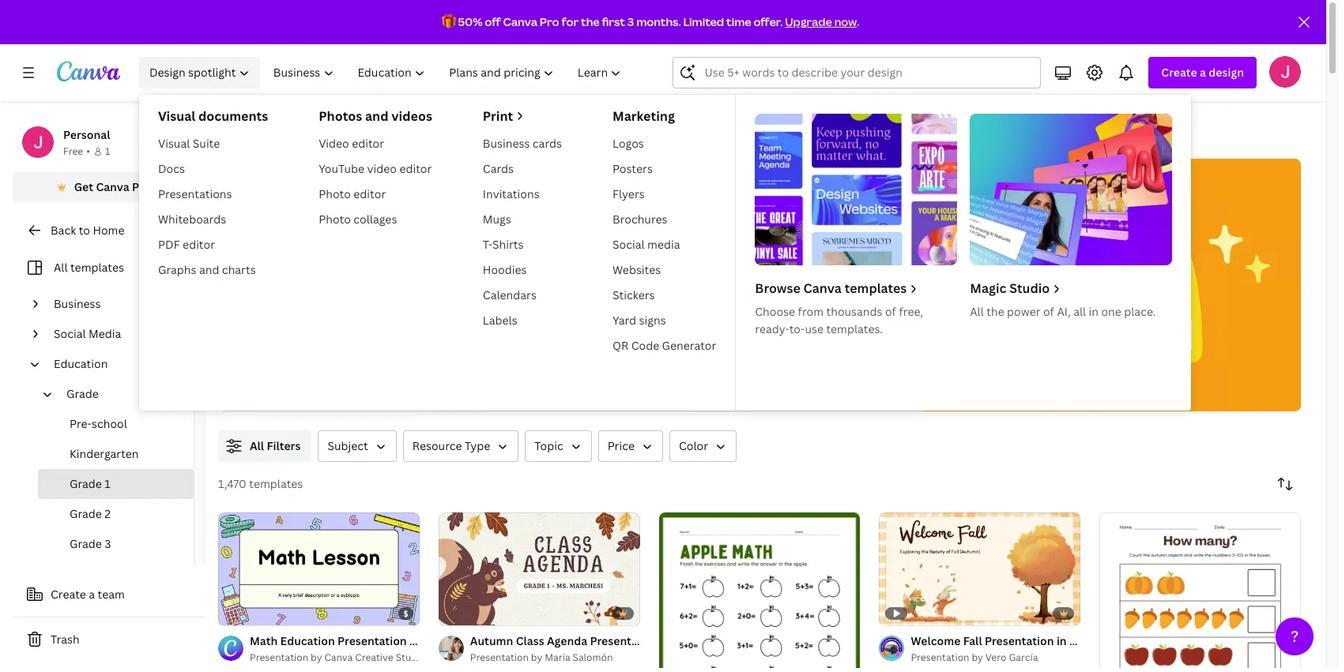 Task type: locate. For each thing, give the bounding box(es) containing it.
editor right video
[[399, 161, 432, 176]]

editor down whiteboards
[[183, 237, 215, 252]]

hoodies
[[483, 262, 527, 277]]

0 horizontal spatial by
[[311, 651, 322, 664]]

studio inside design spotlight menu
[[1009, 280, 1050, 297]]

1 horizontal spatial studio
[[1009, 280, 1050, 297]]

business link
[[47, 289, 184, 319]]

photo down youtube
[[319, 187, 351, 202]]

photo for photo collages
[[319, 212, 351, 227]]

invitations link
[[476, 182, 568, 207]]

calendars link
[[476, 283, 568, 308]]

1 horizontal spatial all
[[250, 439, 264, 454]]

photo for photo editor
[[319, 187, 351, 202]]

autumn class agenda presentation in colorful playful style link
[[470, 633, 790, 650]]

1 horizontal spatial business
[[483, 136, 530, 151]]

2 vertical spatial all
[[250, 439, 264, 454]]

a
[[1200, 65, 1206, 80], [89, 587, 95, 602]]

editor down youtube video editor link
[[354, 187, 386, 202]]

social up websites
[[613, 237, 645, 252]]

1 horizontal spatial create
[[1161, 65, 1197, 80]]

0 horizontal spatial a
[[89, 587, 95, 602]]

0 vertical spatial a
[[1200, 65, 1206, 80]]

your
[[502, 300, 530, 317]]

3 right first
[[627, 14, 634, 29]]

0 vertical spatial studio
[[1009, 280, 1050, 297]]

1 horizontal spatial 14
[[471, 608, 481, 619]]

upgrade now button
[[785, 14, 857, 29]]

create a team button
[[13, 579, 206, 611]]

editor inside pdf editor link
[[183, 237, 215, 252]]

photo collages
[[319, 212, 397, 227]]

$
[[403, 608, 409, 619]]

1 14 from the left
[[250, 608, 260, 619]]

1 vertical spatial home
[[93, 223, 124, 238]]

🎁 50% off canva pro for the first 3 months. limited time offer. upgrade now .
[[442, 14, 859, 29]]

by inside autumn class agenda presentation in colorful playful style presentation by maria salomón
[[531, 651, 542, 664]]

0 vertical spatial social
[[613, 237, 645, 252]]

1 horizontal spatial pro
[[540, 14, 559, 29]]

2 horizontal spatial by
[[972, 652, 983, 665]]

Search search field
[[705, 58, 1031, 88]]

2 1 of 14 from the left
[[450, 608, 481, 619]]

a for design
[[1200, 65, 1206, 80]]

grade 1 up video
[[390, 123, 431, 138]]

cards
[[483, 161, 514, 176]]

1 1 of 14 from the left
[[229, 608, 260, 619]]

0 horizontal spatial home
[[93, 223, 124, 238]]

visual up docs
[[158, 136, 190, 151]]

1 horizontal spatial social
[[613, 237, 645, 252]]

shirts
[[492, 237, 524, 252]]

visual up visual suite
[[158, 107, 195, 125]]

1 vertical spatial and
[[199, 262, 219, 277]]

0 vertical spatial pro
[[540, 14, 559, 29]]

2 14 from the left
[[471, 608, 481, 619]]

stickers link
[[606, 283, 723, 308]]

studio right creative on the left bottom of page
[[396, 651, 426, 664]]

1 horizontal spatial the
[[987, 304, 1004, 319]]

grade 1 templates
[[243, 251, 470, 285]]

business cards
[[483, 136, 562, 151]]

0 vertical spatial create
[[1161, 65, 1197, 80]]

design spotlight menu
[[139, 95, 1191, 411]]

•
[[86, 145, 90, 158]]

social
[[613, 237, 645, 252], [54, 326, 86, 341]]

0 horizontal spatial grade 1
[[70, 477, 110, 492]]

1 horizontal spatial by
[[531, 651, 542, 664]]

top level navigation element
[[136, 57, 1191, 411]]

social media link
[[47, 319, 184, 349]]

grade 3
[[70, 537, 111, 552]]

1 vertical spatial 3
[[105, 537, 111, 552]]

the left first
[[581, 14, 600, 29]]

time
[[726, 14, 751, 29]]

place.
[[1124, 304, 1156, 319]]

browse up choose on the top right
[[755, 280, 800, 297]]

2 photo from the top
[[319, 212, 351, 227]]

0 horizontal spatial the
[[581, 14, 600, 29]]

1 vertical spatial visual
[[158, 136, 190, 151]]

flyers link
[[606, 182, 723, 207]]

of
[[885, 304, 896, 319], [1043, 304, 1054, 319], [236, 608, 248, 619], [457, 608, 468, 619]]

1 photo from the top
[[319, 187, 351, 202]]

0 vertical spatial visual
[[158, 107, 195, 125]]

create a design button
[[1149, 57, 1257, 89]]

education
[[54, 356, 108, 371]]

0 horizontal spatial all
[[54, 260, 68, 275]]

create inside button
[[51, 587, 86, 602]]

1 vertical spatial social
[[54, 326, 86, 341]]

the down magic
[[987, 304, 1004, 319]]

design left the james peterson image
[[1209, 65, 1244, 80]]

websites link
[[606, 258, 723, 283]]

green fun apple math worksheet image
[[659, 513, 860, 669]]

2 1 of 14 link from the left
[[439, 513, 640, 626]]

invitations
[[483, 187, 540, 202]]

business inside design spotlight menu
[[483, 136, 530, 151]]

canva
[[503, 14, 537, 29], [96, 179, 129, 194], [804, 280, 842, 297], [324, 651, 353, 664]]

all the power of ai, all in one place.
[[970, 304, 1156, 319]]

all down magic
[[970, 304, 984, 319]]

0 horizontal spatial business
[[54, 296, 101, 311]]

1 of 14 for presentation by maria salomón
[[450, 608, 481, 619]]

education link
[[47, 349, 184, 379]]

create inside dropdown button
[[1161, 65, 1197, 80]]

studio up "power"
[[1009, 280, 1050, 297]]

0 horizontal spatial 1 of 14 link
[[218, 513, 420, 626]]

0 vertical spatial photo
[[319, 187, 351, 202]]

1 horizontal spatial 3
[[627, 14, 634, 29]]

business up the social media
[[54, 296, 101, 311]]

0 horizontal spatial for
[[481, 300, 499, 317]]

0 horizontal spatial studio
[[396, 651, 426, 664]]

by left creative on the left bottom of page
[[311, 651, 322, 664]]

canva up "from"
[[804, 280, 842, 297]]

social for social media
[[54, 326, 86, 341]]

all inside button
[[250, 439, 264, 454]]

1 vertical spatial the
[[987, 304, 1004, 319]]

by for presentation by vero garcía
[[972, 652, 983, 665]]

templates.
[[826, 322, 883, 337]]

1 vertical spatial pro
[[132, 179, 150, 194]]

1 horizontal spatial 1 of 14 link
[[439, 513, 640, 626]]

0 vertical spatial grade 1
[[390, 123, 431, 138]]

video editor
[[319, 136, 384, 151]]

0 horizontal spatial browse
[[243, 300, 289, 317]]

canva right get
[[96, 179, 129, 194]]

all down back
[[54, 260, 68, 275]]

create a team
[[51, 587, 125, 602]]

social media
[[613, 237, 680, 252]]

business
[[483, 136, 530, 151], [54, 296, 101, 311]]

1 1 of 14 link from the left
[[218, 513, 420, 626]]

editor inside the photo editor link
[[354, 187, 386, 202]]

photo editor link
[[312, 182, 439, 207]]

photos and videos
[[319, 107, 432, 125]]

1 vertical spatial browse
[[243, 300, 289, 317]]

canva left creative on the left bottom of page
[[324, 651, 353, 664]]

0 vertical spatial the
[[581, 14, 600, 29]]

1 vertical spatial grade 1
[[70, 477, 110, 492]]

1 horizontal spatial design
[[1209, 65, 1244, 80]]

and down pdf editor link
[[199, 262, 219, 277]]

back to home
[[51, 223, 124, 238]]

by left vero
[[972, 652, 983, 665]]

social up education
[[54, 326, 86, 341]]

14
[[250, 608, 260, 619], [471, 608, 481, 619]]

presentation by maria salomón link
[[470, 650, 640, 666]]

generator
[[662, 338, 716, 353]]

0 vertical spatial business
[[483, 136, 530, 151]]

for left first
[[562, 14, 579, 29]]

salomón
[[573, 651, 613, 664]]

for left the your
[[481, 300, 499, 317]]

offer.
[[754, 14, 783, 29]]

3 down 2 on the bottom of page
[[105, 537, 111, 552]]

0 horizontal spatial pro
[[132, 179, 150, 194]]

1 vertical spatial create
[[51, 587, 86, 602]]

0 vertical spatial all
[[54, 260, 68, 275]]

topic
[[535, 439, 563, 454]]

business up cards
[[483, 136, 530, 151]]

calendars
[[483, 288, 537, 303]]

yard
[[613, 313, 636, 328]]

all left filters on the bottom of page
[[250, 439, 264, 454]]

browse inside design spotlight menu
[[755, 280, 800, 297]]

mugs
[[483, 212, 511, 227]]

browse left high
[[243, 300, 289, 317]]

1 vertical spatial studio
[[396, 651, 426, 664]]

1 vertical spatial design
[[562, 300, 602, 317]]

of inside choose from thousands of free, ready-to-use templates.
[[885, 304, 896, 319]]

grade inside grade 3 link
[[70, 537, 102, 552]]

editor inside video editor "link"
[[352, 136, 384, 151]]

templates up thousands
[[845, 280, 907, 297]]

social inside design spotlight menu
[[613, 237, 645, 252]]

pro left presentations
[[132, 179, 150, 194]]

media
[[89, 326, 121, 341]]

home link
[[218, 122, 250, 139]]

0 vertical spatial and
[[365, 107, 389, 125]]

1 visual from the top
[[158, 107, 195, 125]]

by down "class"
[[531, 651, 542, 664]]

presentation by canva creative studio link
[[250, 650, 426, 666]]

choose
[[755, 304, 795, 319]]

all filters button
[[218, 431, 312, 462]]

None search field
[[673, 57, 1041, 89]]

labels
[[483, 313, 517, 328]]

all templates link
[[22, 253, 184, 283]]

upgrade
[[785, 14, 832, 29]]

1 vertical spatial a
[[89, 587, 95, 602]]

and for photos
[[365, 107, 389, 125]]

templates inside design spotlight menu
[[845, 280, 907, 297]]

editor for photo editor
[[354, 187, 386, 202]]

1 horizontal spatial home
[[218, 123, 250, 138]]

grade 1 up grade 2
[[70, 477, 110, 492]]

pro right off
[[540, 14, 559, 29]]

cards
[[533, 136, 562, 151]]

a inside the create a team button
[[89, 587, 95, 602]]

video editor link
[[312, 131, 439, 157]]

50%
[[458, 14, 482, 29]]

math education presentation skeleton in a purple white black lined style image
[[218, 513, 420, 626]]

1 vertical spatial all
[[970, 304, 984, 319]]

1 vertical spatial business
[[54, 296, 101, 311]]

templates down back to home
[[70, 260, 124, 275]]

presentation by canva creative studio
[[250, 651, 426, 664]]

photo down "photo editor"
[[319, 212, 351, 227]]

templates left labels
[[416, 300, 478, 317]]

1 horizontal spatial for
[[562, 14, 579, 29]]

and
[[365, 107, 389, 125], [199, 262, 219, 277]]

all for all filters
[[250, 439, 264, 454]]

t-shirts link
[[476, 232, 568, 258]]

0 horizontal spatial and
[[199, 262, 219, 277]]

editor inside youtube video editor link
[[399, 161, 432, 176]]

business for business cards
[[483, 136, 530, 151]]

0 horizontal spatial create
[[51, 587, 86, 602]]

suite
[[193, 136, 220, 151]]

design spotlight button
[[139, 57, 260, 89]]

a for team
[[89, 587, 95, 602]]

the
[[581, 14, 600, 29], [987, 304, 1004, 319]]

1 vertical spatial photo
[[319, 212, 351, 227]]

kindergarten link
[[38, 439, 194, 470]]

1 horizontal spatial grade 1
[[390, 123, 431, 138]]

resource type button
[[403, 431, 519, 462]]

0 horizontal spatial 14
[[250, 608, 260, 619]]

1 horizontal spatial and
[[365, 107, 389, 125]]

0 vertical spatial browse
[[755, 280, 800, 297]]

and up video editor "link"
[[365, 107, 389, 125]]

1 horizontal spatial 1 of 14
[[450, 608, 481, 619]]

0 horizontal spatial 1 of 14
[[229, 608, 260, 619]]

1 of 14 link for presentation by canva creative studio
[[218, 513, 420, 626]]

0 horizontal spatial social
[[54, 326, 86, 341]]

all
[[1073, 304, 1086, 319]]

all inside design spotlight menu
[[970, 304, 984, 319]]

create a design
[[1161, 65, 1244, 80]]

2 horizontal spatial all
[[970, 304, 984, 319]]

james peterson image
[[1269, 56, 1301, 88]]

the inside design spotlight menu
[[987, 304, 1004, 319]]

1 horizontal spatial browse
[[755, 280, 800, 297]]

1 horizontal spatial a
[[1200, 65, 1206, 80]]

marketing
[[613, 107, 675, 125]]

home inside back to home link
[[93, 223, 124, 238]]

school
[[92, 417, 127, 432]]

14 for presentation by maria salomón
[[471, 608, 481, 619]]

editor up the youtube video editor
[[352, 136, 384, 151]]

design right next
[[562, 300, 602, 317]]

whiteboards link
[[152, 207, 274, 232]]

2 visual from the top
[[158, 136, 190, 151]]

a inside create a design dropdown button
[[1200, 65, 1206, 80]]

presentation by vero garcía link
[[911, 651, 1081, 667]]

get canva pro
[[74, 179, 150, 194]]

0 vertical spatial design
[[1209, 65, 1244, 80]]



Task type: describe. For each thing, give the bounding box(es) containing it.
graphs and charts link
[[152, 258, 274, 283]]

color button
[[669, 431, 737, 462]]

create for create a design
[[1161, 65, 1197, 80]]

video
[[319, 136, 349, 151]]

0 horizontal spatial 3
[[105, 537, 111, 552]]

photo collages link
[[312, 207, 439, 232]]

autumn class agenda presentation in colorful playful style image
[[439, 513, 640, 626]]

0 vertical spatial 3
[[627, 14, 634, 29]]

style
[[762, 634, 790, 649]]

grade 2
[[70, 507, 111, 522]]

youtube
[[319, 161, 364, 176]]

t-shirts
[[483, 237, 524, 252]]

all filters
[[250, 439, 301, 454]]

visual suite link
[[152, 131, 274, 157]]

brochures
[[613, 212, 668, 227]]

graphs and charts
[[158, 262, 256, 277]]

0 vertical spatial home
[[218, 123, 250, 138]]

pdf editor link
[[152, 232, 274, 258]]

all for all templates
[[54, 260, 68, 275]]

all for all the power of ai, all in one place.
[[970, 304, 984, 319]]

pre-school
[[70, 417, 127, 432]]

grade button
[[60, 379, 184, 409]]

off
[[485, 14, 501, 29]]

all templates
[[54, 260, 124, 275]]

print link
[[483, 107, 562, 125]]

business for business
[[54, 296, 101, 311]]

media
[[647, 237, 680, 252]]

trash link
[[13, 624, 206, 656]]

ready-
[[755, 322, 789, 337]]

canva right off
[[503, 14, 537, 29]]

presentation by vero garcía
[[911, 652, 1038, 665]]

now
[[834, 14, 857, 29]]

visual for visual documents
[[158, 107, 195, 125]]

first
[[602, 14, 625, 29]]

visual for visual suite
[[158, 136, 190, 151]]

choose from thousands of free, ready-to-use templates.
[[755, 304, 923, 337]]

browse high quality grade 1 templates for your next design
[[243, 300, 602, 317]]

design
[[149, 65, 186, 80]]

subject button
[[318, 431, 397, 462]]

create for create a team
[[51, 587, 86, 602]]

brochures link
[[606, 207, 723, 232]]

and for graphs
[[199, 262, 219, 277]]

design spotlight
[[149, 65, 236, 80]]

grade 3 link
[[38, 530, 194, 560]]

next
[[533, 300, 559, 317]]

canva inside design spotlight menu
[[804, 280, 842, 297]]

vero
[[985, 652, 1007, 665]]

playful
[[722, 634, 759, 649]]

labels link
[[476, 308, 568, 334]]

autumn counting worksheet in brown and orange illustrative style image
[[1100, 513, 1301, 669]]

.
[[857, 14, 859, 29]]

0 horizontal spatial design
[[562, 300, 602, 317]]

templates up browse high quality grade 1 templates for your next design
[[342, 251, 470, 285]]

get canva pro button
[[13, 172, 206, 202]]

filters
[[267, 439, 301, 454]]

by for presentation by canva creative studio
[[311, 651, 322, 664]]

colorful
[[675, 634, 719, 649]]

editor for pdf editor
[[183, 237, 215, 252]]

creative
[[355, 651, 393, 664]]

docs
[[158, 161, 185, 176]]

agenda
[[547, 634, 587, 649]]

visual suite
[[158, 136, 220, 151]]

team
[[98, 587, 125, 602]]

to-
[[789, 322, 805, 337]]

browse for browse high quality grade 1 templates for your next design
[[243, 300, 289, 317]]

use
[[805, 322, 824, 337]]

presentations link
[[152, 182, 274, 207]]

flyers
[[613, 187, 645, 202]]

code
[[631, 338, 659, 353]]

2
[[105, 507, 111, 522]]

price
[[608, 439, 635, 454]]

documents
[[198, 107, 268, 125]]

video
[[367, 161, 397, 176]]

0 vertical spatial for
[[562, 14, 579, 29]]

logos link
[[606, 131, 723, 157]]

pre-school link
[[38, 409, 194, 439]]

Sort by button
[[1269, 469, 1301, 500]]

1,470 templates
[[218, 477, 303, 492]]

signs
[[639, 313, 666, 328]]

spotlight
[[188, 65, 236, 80]]

class
[[516, 634, 544, 649]]

design inside create a design dropdown button
[[1209, 65, 1244, 80]]

youtube video editor
[[319, 161, 432, 176]]

pro inside get canva pro button
[[132, 179, 150, 194]]

1 of 14 for presentation by canva creative studio
[[229, 608, 260, 619]]

1 vertical spatial for
[[481, 300, 499, 317]]

browse for browse canva templates
[[755, 280, 800, 297]]

grade 2 link
[[38, 500, 194, 530]]

garcía
[[1009, 652, 1038, 665]]

mugs link
[[476, 207, 568, 232]]

browse canva templates
[[755, 280, 907, 297]]

quality
[[321, 300, 363, 317]]

grade inside grade 'button'
[[66, 387, 99, 402]]

from
[[798, 304, 824, 319]]

14 for presentation by canva creative studio
[[250, 608, 260, 619]]

yard signs link
[[606, 308, 723, 334]]

autumn class agenda presentation in colorful playful style presentation by maria salomón
[[470, 634, 790, 664]]

1 of 14 link for presentation by maria salomón
[[439, 513, 640, 626]]

months.
[[636, 14, 681, 29]]

photo editor
[[319, 187, 386, 202]]

cards link
[[476, 157, 568, 182]]

editor for video editor
[[352, 136, 384, 151]]

topic button
[[525, 431, 592, 462]]

photos
[[319, 107, 362, 125]]

personal
[[63, 127, 110, 142]]

templates down all filters
[[249, 477, 303, 492]]

grade inside grade 2 link
[[70, 507, 102, 522]]

canva inside button
[[96, 179, 129, 194]]

🎁
[[442, 14, 456, 29]]

social for social media
[[613, 237, 645, 252]]

to
[[79, 223, 90, 238]]



Task type: vqa. For each thing, say whether or not it's contained in the screenshot.
"Create" within the "Create a design" DROPDOWN BUTTON
no



